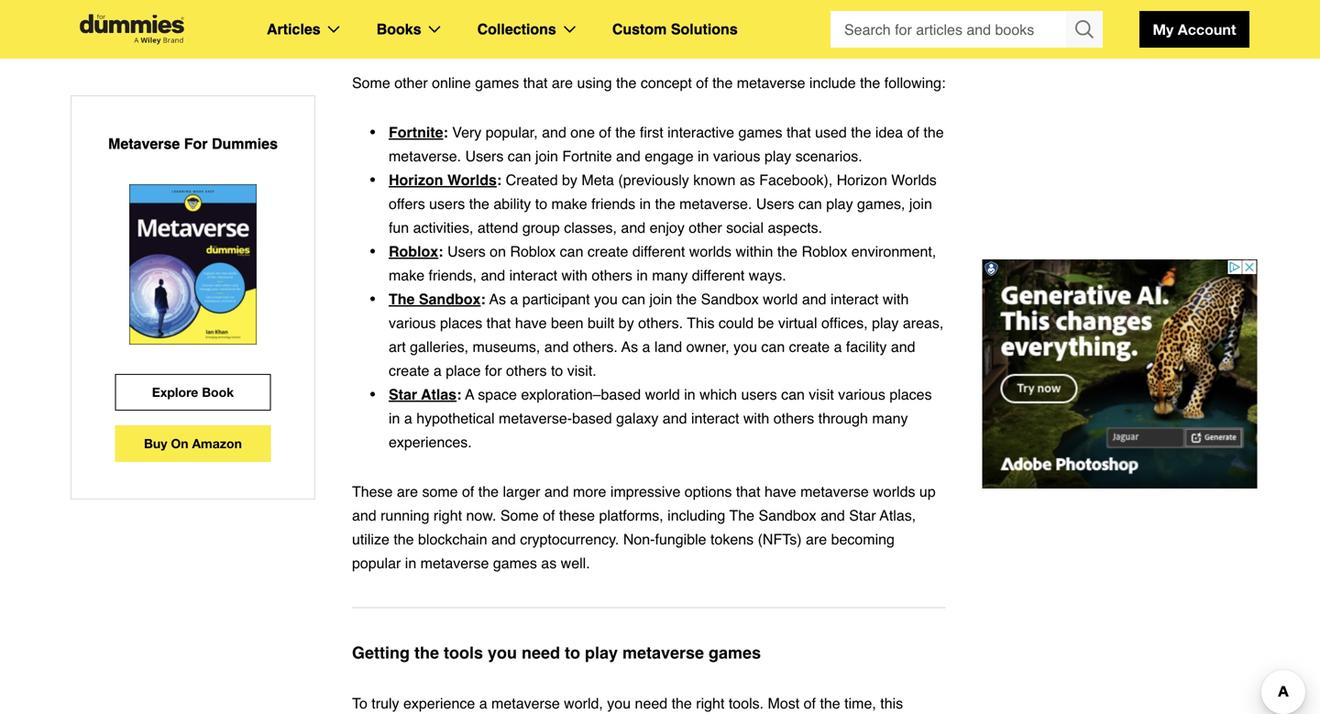 Task type: vqa. For each thing, say whether or not it's contained in the screenshot.
Can within Very popular, and one of the first interactive games that used the idea of the metaverse. Users can join Fortnite and engage in various play scenarios.
yes



Task type: locate. For each thing, give the bounding box(es) containing it.
impressive
[[611, 483, 681, 500]]

1 horizontal spatial places
[[890, 386, 932, 403]]

games inside very popular, and one of the first interactive games that used the idea of the metaverse. users can join fortnite and engage in various play scenarios.
[[739, 124, 783, 141]]

a inside to truly experience a metaverse world, you need the right tools. most of the time, this
[[479, 695, 487, 712]]

metaverse-
[[499, 410, 572, 427]]

1 horizontal spatial different
[[692, 267, 745, 284]]

within
[[736, 243, 773, 260]]

0 vertical spatial create
[[588, 243, 628, 260]]

and down been
[[544, 338, 569, 355]]

you right tools at the bottom of the page
[[488, 644, 517, 662]]

star inside these are some of the larger and more impressive options that have metaverse worlds up and running right now. some of these platforms, including the sandbox and star atlas, utilize the blockchain and cryptocurrency. non-fungible tokens (nfts) are becoming popular in metaverse games as well.
[[849, 507, 876, 524]]

1 vertical spatial are
[[397, 483, 418, 500]]

various
[[713, 148, 761, 165], [389, 315, 436, 331], [838, 386, 886, 403]]

space
[[478, 386, 517, 403]]

in inside very popular, and one of the first interactive games that used the idea of the metaverse. users can join fortnite and engage in various play scenarios.
[[698, 148, 709, 165]]

others. up the land
[[638, 315, 683, 331]]

join inside as a participant you can join the sandbox world and interact with various places that have been built by others. this could be virtual offices, play areas, art galleries, museums, and others. as a land owner, you can create a facility and create a place for others to visit.
[[650, 291, 672, 308]]

star atlas link
[[389, 386, 457, 403]]

metaverse. inside created by meta (previously known as facebook), horizon worlds offers users the ability to make friends in the metaverse. users can play games, join fun activities, attend group classes, and enjoy other social aspects.
[[680, 195, 752, 212]]

0 horizontal spatial others.
[[573, 338, 618, 355]]

more
[[573, 483, 606, 500]]

based
[[572, 410, 612, 427]]

1 horizontal spatial horizon
[[837, 171, 887, 188]]

others.
[[638, 315, 683, 331], [573, 338, 618, 355]]

that inside as a participant you can join the sandbox world and interact with various places that have been built by others. this could be virtual offices, play areas, art galleries, museums, and others. as a land owner, you can create a facility and create a place for others to visit.
[[487, 315, 511, 331]]

0 vertical spatial various
[[713, 148, 761, 165]]

time,
[[845, 695, 876, 712]]

worlds up atlas,
[[873, 483, 915, 500]]

and down on
[[481, 267, 505, 284]]

of
[[696, 74, 708, 91], [599, 124, 611, 141], [907, 124, 920, 141], [462, 483, 474, 500], [543, 507, 555, 524], [804, 695, 816, 712]]

1 horizontal spatial need
[[635, 695, 668, 712]]

create down art
[[389, 362, 429, 379]]

users up 'aspects.'
[[756, 195, 795, 212]]

1 vertical spatial users
[[756, 195, 795, 212]]

with up areas,
[[883, 291, 909, 308]]

other right enjoy
[[689, 219, 722, 236]]

with inside a space exploration–based world in which users can visit various places in a hypothetical metaverse-based galaxy and interact with others through many experiences.
[[743, 410, 770, 427]]

0 horizontal spatial different
[[632, 243, 685, 260]]

0 horizontal spatial worlds
[[447, 171, 497, 188]]

different down enjoy
[[632, 243, 685, 260]]

that right the options
[[736, 483, 761, 500]]

a inside a space exploration–based world in which users can visit various places in a hypothetical metaverse-based galaxy and interact with others through many experiences.
[[404, 410, 412, 427]]

of inside to truly experience a metaverse world, you need the right tools. most of the time, this
[[804, 695, 816, 712]]

that left used
[[787, 124, 811, 141]]

others. down built
[[573, 338, 618, 355]]

right
[[434, 507, 462, 524], [696, 695, 725, 712]]

1 horizontal spatial various
[[713, 148, 761, 165]]

1 vertical spatial by
[[619, 315, 634, 331]]

1 vertical spatial as
[[622, 338, 638, 355]]

1 horizontal spatial create
[[588, 243, 628, 260]]

the inside "users on roblox can create different worlds within the roblox environment, make friends, and interact with others in many different ways."
[[777, 243, 798, 260]]

popular
[[352, 555, 401, 572]]

horizon worlds link
[[389, 171, 497, 188]]

1 horizontal spatial some
[[500, 507, 539, 524]]

1 horizontal spatial have
[[765, 483, 796, 500]]

1 vertical spatial various
[[389, 315, 436, 331]]

to up the world,
[[565, 644, 580, 662]]

have inside these are some of the larger and more impressive options that have metaverse worlds up and running right now. some of these platforms, including the sandbox and star atlas, utilize the blockchain and cryptocurrency. non-fungible tokens (nfts) are becoming popular in metaverse games as well.
[[765, 483, 796, 500]]

as left well. at the left bottom
[[541, 555, 557, 572]]

as inside created by meta (previously known as facebook), horizon worlds offers users the ability to make friends in the metaverse. users can play games, join fun activities, attend group classes, and enjoy other social aspects.
[[740, 171, 755, 188]]

some inside these are some of the larger and more impressive options that have metaverse worlds up and running right now. some of these platforms, including the sandbox and star atlas, utilize the blockchain and cryptocurrency. non-fungible tokens (nfts) are becoming popular in metaverse games as well.
[[500, 507, 539, 524]]

the inside as a participant you can join the sandbox world and interact with various places that have been built by others. this could be virtual offices, play areas, art galleries, museums, and others. as a land owner, you can create a facility and create a place for others to visit.
[[677, 291, 697, 308]]

1 vertical spatial need
[[635, 695, 668, 712]]

classes,
[[564, 219, 617, 236]]

and down friends
[[621, 219, 646, 236]]

0 horizontal spatial metaverse.
[[389, 148, 461, 165]]

in up as a participant you can join the sandbox world and interact with various places that have been built by others. this could be virtual offices, play areas, art galleries, museums, and others. as a land owner, you can create a facility and create a place for others to visit.
[[637, 267, 648, 284]]

0 vertical spatial right
[[434, 507, 462, 524]]

users right which
[[741, 386, 777, 403]]

for
[[184, 135, 208, 152]]

: for sandbox
[[481, 291, 486, 308]]

are up running
[[397, 483, 418, 500]]

1 vertical spatial with
[[883, 291, 909, 308]]

many down enjoy
[[652, 267, 688, 284]]

games down now.
[[493, 555, 537, 572]]

very popular, and one of the first interactive games that used the idea of the metaverse. users can join fortnite and engage in various play scenarios.
[[389, 124, 944, 165]]

: for atlas
[[457, 386, 462, 403]]

group
[[831, 11, 1103, 48]]

users inside created by meta (previously known as facebook), horizon worlds offers users the ability to make friends in the metaverse. users can play games, join fun activities, attend group classes, and enjoy other social aspects.
[[756, 195, 795, 212]]

1 horizontal spatial worlds
[[891, 171, 937, 188]]

metaverse. down known
[[680, 195, 752, 212]]

0 vertical spatial users
[[429, 195, 465, 212]]

been
[[551, 315, 584, 331]]

many
[[652, 267, 688, 284], [872, 410, 908, 427]]

in right 'popular'
[[405, 555, 416, 572]]

1 horizon from the left
[[389, 171, 443, 188]]

have up '(nfts)' at the bottom right of page
[[765, 483, 796, 500]]

1 horizontal spatial the
[[729, 507, 755, 524]]

1 horizontal spatial join
[[650, 291, 672, 308]]

the up this
[[677, 291, 697, 308]]

can down popular,
[[508, 148, 531, 165]]

metaverse for dummies
[[108, 135, 278, 152]]

by right built
[[619, 315, 634, 331]]

to inside created by meta (previously known as facebook), horizon worlds offers users the ability to make friends in the metaverse. users can play games, join fun activities, attend group classes, and enjoy other social aspects.
[[535, 195, 547, 212]]

0 vertical spatial places
[[440, 315, 482, 331]]

2 horizontal spatial are
[[806, 531, 827, 548]]

1 horizontal spatial others
[[592, 267, 633, 284]]

1 horizontal spatial worlds
[[873, 483, 915, 500]]

1 vertical spatial some
[[500, 507, 539, 524]]

star
[[389, 386, 417, 403], [849, 507, 876, 524]]

0 vertical spatial metaverse.
[[389, 148, 461, 165]]

play up the world,
[[585, 644, 618, 662]]

my
[[1153, 21, 1174, 38]]

galleries,
[[410, 338, 469, 355]]

interact inside as a participant you can join the sandbox world and interact with various places that have been built by others. this could be virtual offices, play areas, art galleries, museums, and others. as a land owner, you can create a facility and create a place for others to visit.
[[831, 291, 879, 308]]

fun
[[389, 219, 409, 236]]

as right known
[[740, 171, 755, 188]]

2 vertical spatial others
[[774, 410, 814, 427]]

: left very
[[443, 124, 448, 141]]

play inside as a participant you can join the sandbox world and interact with various places that have been built by others. this could be virtual offices, play areas, art galleries, museums, and others. as a land owner, you can create a facility and create a place for others to visit.
[[872, 315, 899, 331]]

to up group on the top
[[535, 195, 547, 212]]

0 vertical spatial join
[[535, 148, 558, 165]]

in inside "users on roblox can create different worlds within the roblox environment, make friends, and interact with others in many different ways."
[[637, 267, 648, 284]]

: up ability on the left top
[[497, 171, 502, 188]]

and up utilize
[[352, 507, 377, 524]]

interact inside "users on roblox can create different worlds within the roblox environment, make friends, and interact with others in many different ways."
[[509, 267, 558, 284]]

visit
[[809, 386, 834, 403]]

in
[[698, 148, 709, 165], [640, 195, 651, 212], [637, 267, 648, 284], [684, 386, 696, 403], [389, 410, 400, 427], [405, 555, 416, 572]]

2 horizontal spatial join
[[909, 195, 932, 212]]

users up friends,
[[447, 243, 486, 260]]

areas,
[[903, 315, 944, 331]]

2 horizontal spatial roblox
[[802, 243, 848, 260]]

attend
[[478, 219, 518, 236]]

1 vertical spatial make
[[389, 267, 425, 284]]

0 horizontal spatial with
[[562, 267, 588, 284]]

0 vertical spatial the
[[389, 291, 415, 308]]

1 vertical spatial worlds
[[873, 483, 915, 500]]

as inside these are some of the larger and more impressive options that have metaverse worlds up and running right now. some of these platforms, including the sandbox and star atlas, utilize the blockchain and cryptocurrency. non-fungible tokens (nfts) are becoming popular in metaverse games as well.
[[541, 555, 557, 572]]

with inside "users on roblox can create different worlds within the roblox environment, make friends, and interact with others in many different ways."
[[562, 267, 588, 284]]

galaxy
[[616, 410, 659, 427]]

1 vertical spatial star
[[849, 507, 876, 524]]

2 vertical spatial join
[[650, 291, 672, 308]]

fortnite inside very popular, and one of the first interactive games that used the idea of the metaverse. users can join fortnite and engage in various play scenarios.
[[562, 148, 612, 165]]

platforms,
[[599, 507, 664, 524]]

open article categories image
[[328, 26, 340, 33]]

0 horizontal spatial star
[[389, 386, 417, 403]]

a right experience
[[479, 695, 487, 712]]

games right online
[[475, 74, 519, 91]]

these
[[352, 483, 393, 500]]

roblox down group on the top
[[510, 243, 556, 260]]

0 vertical spatial make
[[552, 195, 587, 212]]

2 horizontal spatial others
[[774, 410, 814, 427]]

0 horizontal spatial horizon
[[389, 171, 443, 188]]

play up the facility
[[872, 315, 899, 331]]

can
[[508, 148, 531, 165], [799, 195, 822, 212], [560, 243, 584, 260], [622, 291, 646, 308], [761, 338, 785, 355], [781, 386, 805, 403]]

this
[[687, 315, 715, 331]]

a left participant
[[510, 291, 518, 308]]

different down the within
[[692, 267, 745, 284]]

make down "roblox" "link"
[[389, 267, 425, 284]]

metaverse up becoming
[[801, 483, 869, 500]]

0 horizontal spatial many
[[652, 267, 688, 284]]

have up museums,
[[515, 315, 547, 331]]

the right idea
[[924, 124, 944, 141]]

running
[[381, 507, 430, 524]]

users inside a space exploration–based world in which users can visit various places in a hypothetical metaverse-based galaxy and interact with others through many experiences.
[[741, 386, 777, 403]]

0 vertical spatial as
[[740, 171, 755, 188]]

fortnite down one
[[562, 148, 612, 165]]

can inside a space exploration–based world in which users can visit various places in a hypothetical metaverse-based galaxy and interact with others through many experiences.
[[781, 386, 805, 403]]

places inside as a participant you can join the sandbox world and interact with various places that have been built by others. this could be virtual offices, play areas, art galleries, museums, and others. as a land owner, you can create a facility and create a place for others to visit.
[[440, 315, 482, 331]]

can down "users on roblox can create different worlds within the roblox environment, make friends, and interact with others in many different ways."
[[622, 291, 646, 308]]

0 vertical spatial fortnite
[[389, 124, 443, 141]]

world inside as a participant you can join the sandbox world and interact with various places that have been built by others. this could be virtual offices, play areas, art galleries, museums, and others. as a land owner, you can create a facility and create a place for others to visit.
[[763, 291, 798, 308]]

1 vertical spatial fortnite
[[562, 148, 612, 165]]

users down very
[[465, 148, 504, 165]]

environment,
[[852, 243, 936, 260]]

some down books
[[352, 74, 390, 91]]

star up becoming
[[849, 507, 876, 524]]

2 vertical spatial are
[[806, 531, 827, 548]]

1 vertical spatial many
[[872, 410, 908, 427]]

worlds inside these are some of the larger and more impressive options that have metaverse worlds up and running right now. some of these platforms, including the sandbox and star atlas, utilize the blockchain and cryptocurrency. non-fungible tokens (nfts) are becoming popular in metaverse games as well.
[[873, 483, 915, 500]]

very
[[452, 124, 482, 141]]

0 horizontal spatial need
[[522, 644, 560, 662]]

0 horizontal spatial various
[[389, 315, 436, 331]]

you
[[594, 291, 618, 308], [734, 338, 757, 355], [488, 644, 517, 662], [607, 695, 631, 712]]

1 horizontal spatial right
[[696, 695, 725, 712]]

: left a
[[457, 386, 462, 403]]

1 horizontal spatial to
[[551, 362, 563, 379]]

1 horizontal spatial other
[[689, 219, 722, 236]]

other
[[394, 74, 428, 91], [689, 219, 722, 236]]

join right games,
[[909, 195, 932, 212]]

1 worlds from the left
[[447, 171, 497, 188]]

0 vertical spatial world
[[763, 291, 798, 308]]

a space exploration–based world in which users can visit various places in a hypothetical metaverse-based galaxy and interact with others through many experiences.
[[389, 386, 932, 451]]

users down 'horizon worlds :'
[[429, 195, 465, 212]]

horizon worlds :
[[389, 171, 502, 188]]

as
[[740, 171, 755, 188], [541, 555, 557, 572]]

places up galleries, at the left top of page
[[440, 315, 482, 331]]

that
[[523, 74, 548, 91], [787, 124, 811, 141], [487, 315, 511, 331], [736, 483, 761, 500]]

join up created
[[535, 148, 558, 165]]

0 vertical spatial many
[[652, 267, 688, 284]]

blockchain
[[418, 531, 487, 548]]

1 vertical spatial other
[[689, 219, 722, 236]]

the down 'aspects.'
[[777, 243, 798, 260]]

and down now.
[[491, 531, 516, 548]]

utilize
[[352, 531, 390, 548]]

2 horizontal spatial interact
[[831, 291, 879, 308]]

0 vertical spatial others.
[[638, 315, 683, 331]]

buy on amazon
[[144, 436, 242, 451]]

the right include at the top of the page
[[860, 74, 880, 91]]

can down classes,
[[560, 243, 584, 260]]

some
[[352, 74, 390, 91], [500, 507, 539, 524]]

the up tokens
[[729, 507, 755, 524]]

to
[[535, 195, 547, 212], [551, 362, 563, 379], [565, 644, 580, 662]]

0 horizontal spatial have
[[515, 315, 547, 331]]

many right through
[[872, 410, 908, 427]]

1 horizontal spatial roblox
[[510, 243, 556, 260]]

sandbox inside as a participant you can join the sandbox world and interact with various places that have been built by others. this could be virtual offices, play areas, art galleries, museums, and others. as a land owner, you can create a facility and create a place for others to visit.
[[701, 291, 759, 308]]

have
[[515, 315, 547, 331], [765, 483, 796, 500]]

these are some of the larger and more impressive options that have metaverse worlds up and running right now. some of these platforms, including the sandbox and star atlas, utilize the blockchain and cryptocurrency. non-fungible tokens (nfts) are becoming popular in metaverse games as well.
[[352, 483, 936, 572]]

1 horizontal spatial world
[[763, 291, 798, 308]]

create down classes,
[[588, 243, 628, 260]]

play up facebook),
[[765, 148, 792, 165]]

0 vertical spatial others
[[592, 267, 633, 284]]

1 horizontal spatial star
[[849, 507, 876, 524]]

games up facebook),
[[739, 124, 783, 141]]

play inside very popular, and one of the first interactive games that used the idea of the metaverse. users can join fortnite and engage in various play scenarios.
[[765, 148, 792, 165]]

logo image
[[71, 14, 193, 44]]

horizon inside created by meta (previously known as facebook), horizon worlds offers users the ability to make friends in the metaverse. users can play games, join fun activities, attend group classes, and enjoy other social aspects.
[[837, 171, 887, 188]]

in left which
[[684, 386, 696, 403]]

2 vertical spatial users
[[447, 243, 486, 260]]

0 horizontal spatial by
[[562, 171, 578, 188]]

2 horizontal spatial with
[[883, 291, 909, 308]]

:
[[443, 124, 448, 141], [497, 171, 502, 188], [438, 243, 443, 260], [481, 291, 486, 308], [457, 386, 462, 403]]

2 roblox from the left
[[510, 243, 556, 260]]

by inside created by meta (previously known as facebook), horizon worlds offers users the ability to make friends in the metaverse. users can play games, join fun activities, attend group classes, and enjoy other social aspects.
[[562, 171, 578, 188]]

hypothetical
[[416, 410, 495, 427]]

various up through
[[838, 386, 886, 403]]

worlds up ability on the left top
[[447, 171, 497, 188]]

in inside created by meta (previously known as facebook), horizon worlds offers users the ability to make friends in the metaverse. users can play games, join fun activities, attend group classes, and enjoy other social aspects.
[[640, 195, 651, 212]]

custom solutions link
[[612, 17, 738, 41]]

are right '(nfts)' at the bottom right of page
[[806, 531, 827, 548]]

on
[[490, 243, 506, 260]]

various up art
[[389, 315, 436, 331]]

make up classes,
[[552, 195, 587, 212]]

make inside created by meta (previously known as facebook), horizon worlds offers users the ability to make friends in the metaverse. users can play games, join fun activities, attend group classes, and enjoy other social aspects.
[[552, 195, 587, 212]]

book image image
[[129, 184, 257, 345]]

place
[[446, 362, 481, 379]]

make
[[552, 195, 587, 212], [389, 267, 425, 284]]

metaverse. inside very popular, and one of the first interactive games that used the idea of the metaverse. users can join fortnite and engage in various play scenarios.
[[389, 148, 461, 165]]

1 horizontal spatial as
[[622, 338, 638, 355]]

first
[[640, 124, 664, 141]]

facebook),
[[759, 171, 833, 188]]

need
[[522, 644, 560, 662], [635, 695, 668, 712]]

world up galaxy
[[645, 386, 680, 403]]

worlds down the social on the top right of page
[[689, 243, 732, 260]]

others
[[592, 267, 633, 284], [506, 362, 547, 379], [774, 410, 814, 427]]

2 horizontal spatial various
[[838, 386, 886, 403]]

0 vertical spatial as
[[489, 291, 506, 308]]

1 vertical spatial world
[[645, 386, 680, 403]]

explore book
[[152, 385, 234, 400]]

0 vertical spatial with
[[562, 267, 588, 284]]

0 vertical spatial worlds
[[689, 243, 732, 260]]

of left these
[[543, 507, 555, 524]]

can down facebook),
[[799, 195, 822, 212]]

1 horizontal spatial fortnite
[[562, 148, 612, 165]]

worlds up games,
[[891, 171, 937, 188]]

amazon
[[192, 436, 242, 451]]

2 horizontal spatial to
[[565, 644, 580, 662]]

3 roblox from the left
[[802, 243, 848, 260]]

you right the world,
[[607, 695, 631, 712]]

play inside created by meta (previously known as facebook), horizon worlds offers users the ability to make friends in the metaverse. users can play games, join fun activities, attend group classes, and enjoy other social aspects.
[[826, 195, 853, 212]]

can left visit
[[781, 386, 805, 403]]

metaverse.
[[389, 148, 461, 165], [680, 195, 752, 212]]

create
[[588, 243, 628, 260], [789, 338, 830, 355], [389, 362, 429, 379]]

many inside "users on roblox can create different worlds within the roblox environment, make friends, and interact with others in many different ways."
[[652, 267, 688, 284]]

0 horizontal spatial interact
[[509, 267, 558, 284]]

0 horizontal spatial others
[[506, 362, 547, 379]]

1 vertical spatial others
[[506, 362, 547, 379]]

in down interactive
[[698, 148, 709, 165]]

worlds inside created by meta (previously known as facebook), horizon worlds offers users the ability to make friends in the metaverse. users can play games, join fun activities, attend group classes, and enjoy other social aspects.
[[891, 171, 937, 188]]

games up tools.
[[709, 644, 761, 662]]

with left through
[[743, 410, 770, 427]]

sandbox inside these are some of the larger and more impressive options that have metaverse worlds up and running right now. some of these platforms, including the sandbox and star atlas, utilize the blockchain and cryptocurrency. non-fungible tokens (nfts) are becoming popular in metaverse games as well.
[[759, 507, 817, 524]]

0 vertical spatial have
[[515, 315, 547, 331]]

scenarios.
[[796, 148, 862, 165]]

with up participant
[[562, 267, 588, 284]]

that up popular,
[[523, 74, 548, 91]]

could
[[719, 315, 754, 331]]

2 worlds from the left
[[891, 171, 937, 188]]

horizon up 'offers'
[[389, 171, 443, 188]]

that up museums,
[[487, 315, 511, 331]]

can inside created by meta (previously known as facebook), horizon worlds offers users the ability to make friends in the metaverse. users can play games, join fun activities, attend group classes, and enjoy other social aspects.
[[799, 195, 822, 212]]

open collections list image
[[564, 26, 576, 33]]

0 horizontal spatial worlds
[[689, 243, 732, 260]]

sandbox
[[419, 291, 481, 308], [701, 291, 759, 308], [759, 507, 817, 524]]

others down museums,
[[506, 362, 547, 379]]

metaverse
[[737, 74, 805, 91], [801, 483, 869, 500], [421, 555, 489, 572], [623, 644, 704, 662], [491, 695, 560, 712]]

right left tools.
[[696, 695, 725, 712]]

0 vertical spatial by
[[562, 171, 578, 188]]

now.
[[466, 507, 496, 524]]

0 horizontal spatial world
[[645, 386, 680, 403]]

0 horizontal spatial to
[[535, 195, 547, 212]]

others up built
[[592, 267, 633, 284]]

collections
[[477, 21, 556, 38]]

2 vertical spatial interact
[[691, 410, 739, 427]]

1 vertical spatial to
[[551, 362, 563, 379]]

engage
[[645, 148, 694, 165]]

1 horizontal spatial are
[[552, 74, 573, 91]]

1 horizontal spatial users
[[741, 386, 777, 403]]

2 horizon from the left
[[837, 171, 887, 188]]

2 vertical spatial various
[[838, 386, 886, 403]]

horizon up games,
[[837, 171, 887, 188]]



Task type: describe. For each thing, give the bounding box(es) containing it.
one
[[571, 124, 595, 141]]

(nfts)
[[758, 531, 802, 548]]

on
[[171, 436, 188, 451]]

metaverse down blockchain
[[421, 555, 489, 572]]

articles
[[267, 21, 321, 38]]

and inside a space exploration–based world in which users can visit various places in a hypothetical metaverse-based galaxy and interact with others through many experiences.
[[663, 410, 687, 427]]

and down first
[[616, 148, 641, 165]]

2 vertical spatial to
[[565, 644, 580, 662]]

interact inside a space exploration–based world in which users can visit various places in a hypothetical metaverse-based galaxy and interact with others through many experiences.
[[691, 410, 739, 427]]

others inside as a participant you can join the sandbox world and interact with various places that have been built by others. this could be virtual offices, play areas, art galleries, museums, and others. as a land owner, you can create a facility and create a place for others to visit.
[[506, 362, 547, 379]]

users inside "users on roblox can create different worlds within the roblox environment, make friends, and interact with others in many different ways."
[[447, 243, 486, 260]]

fortnite :
[[389, 124, 448, 141]]

and up becoming
[[821, 507, 845, 524]]

cryptocurrency.
[[520, 531, 619, 548]]

idea
[[876, 124, 903, 141]]

the left idea
[[851, 124, 871, 141]]

right inside to truly experience a metaverse world, you need the right tools. most of the time, this
[[696, 695, 725, 712]]

can down the be
[[761, 338, 785, 355]]

ways.
[[749, 267, 786, 284]]

0 vertical spatial star
[[389, 386, 417, 403]]

1 horizontal spatial others.
[[638, 315, 683, 331]]

concept
[[641, 74, 692, 91]]

interactive
[[668, 124, 734, 141]]

social
[[726, 219, 764, 236]]

the left tools at the bottom of the page
[[414, 644, 439, 662]]

tokens
[[711, 531, 754, 548]]

various inside as a participant you can join the sandbox world and interact with various places that have been built by others. this could be virtual offices, play areas, art galleries, museums, and others. as a land owner, you can create a facility and create a place for others to visit.
[[389, 315, 436, 331]]

books
[[377, 21, 421, 38]]

virtual
[[778, 315, 817, 331]]

this
[[880, 695, 903, 712]]

world inside a space exploration–based world in which users can visit various places in a hypothetical metaverse-based galaxy and interact with others through many experiences.
[[645, 386, 680, 403]]

created by meta (previously known as facebook), horizon worlds offers users the ability to make friends in the metaverse. users can play games, join fun activities, attend group classes, and enjoy other social aspects.
[[389, 171, 937, 236]]

0 horizontal spatial other
[[394, 74, 428, 91]]

some
[[422, 483, 458, 500]]

land
[[655, 338, 682, 355]]

make inside "users on roblox can create different worlds within the roblox environment, make friends, and interact with others in many different ways."
[[389, 267, 425, 284]]

need inside to truly experience a metaverse world, you need the right tools. most of the time, this
[[635, 695, 668, 712]]

metaverse up to truly experience a metaverse world, you need the right tools. most of the time, this
[[623, 644, 704, 662]]

can inside "users on roblox can create different worlds within the roblox environment, make friends, and interact with others in many different ways."
[[560, 243, 584, 260]]

Search for articles and books text field
[[831, 11, 1068, 48]]

of right idea
[[907, 124, 920, 141]]

meta
[[582, 171, 614, 188]]

sandbox down friends,
[[419, 291, 481, 308]]

the left tools.
[[672, 695, 692, 712]]

getting
[[352, 644, 410, 662]]

fungible
[[655, 531, 707, 548]]

advertisement element
[[982, 259, 1258, 489]]

most
[[768, 695, 800, 712]]

can inside very popular, and one of the first interactive games that used the idea of the metaverse. users can join fortnite and engage in various play scenarios.
[[508, 148, 531, 165]]

0 vertical spatial some
[[352, 74, 390, 91]]

becoming
[[831, 531, 895, 548]]

in inside these are some of the larger and more impressive options that have metaverse worlds up and running right now. some of these platforms, including the sandbox and star atlas, utilize the blockchain and cryptocurrency. non-fungible tokens (nfts) are becoming popular in metaverse games as well.
[[405, 555, 416, 572]]

many inside a space exploration–based world in which users can visit various places in a hypothetical metaverse-based galaxy and interact with others through many experiences.
[[872, 410, 908, 427]]

solutions
[[671, 21, 738, 38]]

known
[[693, 171, 736, 188]]

you down could
[[734, 338, 757, 355]]

group
[[522, 219, 560, 236]]

my account
[[1153, 21, 1236, 38]]

you inside to truly experience a metaverse world, you need the right tools. most of the time, this
[[607, 695, 631, 712]]

following:
[[885, 74, 946, 91]]

owner,
[[686, 338, 730, 355]]

right inside these are some of the larger and more impressive options that have metaverse worlds up and running right now. some of these platforms, including the sandbox and star atlas, utilize the blockchain and cryptocurrency. non-fungible tokens (nfts) are becoming popular in metaverse games as well.
[[434, 507, 462, 524]]

aspects.
[[768, 219, 823, 236]]

roblox link
[[389, 243, 438, 260]]

others inside a space exploration–based world in which users can visit various places in a hypothetical metaverse-based galaxy and interact with others through many experiences.
[[774, 410, 814, 427]]

the down running
[[394, 531, 414, 548]]

and up these
[[544, 483, 569, 500]]

experience
[[403, 695, 475, 712]]

the up interactive
[[713, 74, 733, 91]]

ability
[[494, 195, 531, 212]]

open book categories image
[[429, 26, 441, 33]]

book
[[202, 385, 234, 400]]

the inside these are some of the larger and more impressive options that have metaverse worlds up and running right now. some of these platforms, including the sandbox and star atlas, utilize the blockchain and cryptocurrency. non-fungible tokens (nfts) are becoming popular in metaverse games as well.
[[729, 507, 755, 524]]

: down activities,
[[438, 243, 443, 260]]

including
[[668, 507, 726, 524]]

worlds inside "users on roblox can create different worlds within the roblox environment, make friends, and interact with others in many different ways."
[[689, 243, 732, 260]]

exploration–based
[[521, 386, 641, 403]]

metaverse left include at the top of the page
[[737, 74, 805, 91]]

users inside very popular, and one of the first interactive games that used the idea of the metaverse. users can join fortnite and engage in various play scenarios.
[[465, 148, 504, 165]]

truly
[[372, 695, 399, 712]]

museums,
[[473, 338, 540, 355]]

0 horizontal spatial as
[[489, 291, 506, 308]]

of up now.
[[462, 483, 474, 500]]

a left the land
[[642, 338, 650, 355]]

include
[[810, 74, 856, 91]]

metaverse inside to truly experience a metaverse world, you need the right tools. most of the time, this
[[491, 695, 560, 712]]

0 horizontal spatial the
[[389, 291, 415, 308]]

join inside created by meta (previously known as facebook), horizon worlds offers users the ability to make friends in the metaverse. users can play games, join fun activities, attend group classes, and enjoy other social aspects.
[[909, 195, 932, 212]]

as a participant you can join the sandbox world and interact with various places that have been built by others. this could be virtual offices, play areas, art galleries, museums, and others. as a land owner, you can create a facility and create a place for others to visit.
[[389, 291, 944, 379]]

that inside very popular, and one of the first interactive games that used the idea of the metaverse. users can join fortnite and engage in various play scenarios.
[[787, 124, 811, 141]]

various inside a space exploration–based world in which users can visit various places in a hypothetical metaverse-based galaxy and interact with others through many experiences.
[[838, 386, 886, 403]]

a up atlas at the left bottom
[[434, 362, 442, 379]]

metaverse
[[108, 135, 180, 152]]

enjoy
[[650, 219, 685, 236]]

friends
[[591, 195, 636, 212]]

games inside these are some of the larger and more impressive options that have metaverse worlds up and running right now. some of these platforms, including the sandbox and star atlas, utilize the blockchain and cryptocurrency. non-fungible tokens (nfts) are becoming popular in metaverse games as well.
[[493, 555, 537, 572]]

a down offices,
[[834, 338, 842, 355]]

online
[[432, 74, 471, 91]]

tools
[[444, 644, 483, 662]]

others inside "users on roblox can create different worlds within the roblox environment, make friends, and interact with others in many different ways."
[[592, 267, 633, 284]]

the up enjoy
[[655, 195, 675, 212]]

places inside a space exploration–based world in which users can visit various places in a hypothetical metaverse-based galaxy and interact with others through many experiences.
[[890, 386, 932, 403]]

larger
[[503, 483, 540, 500]]

account
[[1178, 21, 1236, 38]]

other inside created by meta (previously known as facebook), horizon worlds offers users the ability to make friends in the metaverse. users can play games, join fun activities, attend group classes, and enjoy other social aspects.
[[689, 219, 722, 236]]

various inside very popular, and one of the first interactive games that used the idea of the metaverse. users can join fortnite and engage in various play scenarios.
[[713, 148, 761, 165]]

the up now.
[[478, 483, 499, 500]]

the sandbox :
[[389, 291, 486, 308]]

for
[[485, 362, 502, 379]]

buy on amazon link
[[115, 425, 271, 462]]

roblox :
[[389, 243, 443, 260]]

1 roblox from the left
[[389, 243, 438, 260]]

through
[[818, 410, 868, 427]]

and left one
[[542, 124, 566, 141]]

and up virtual
[[802, 291, 827, 308]]

which
[[700, 386, 737, 403]]

users inside created by meta (previously known as facebook), horizon worlds offers users the ability to make friends in the metaverse. users can play games, join fun activities, attend group classes, and enjoy other social aspects.
[[429, 195, 465, 212]]

: for worlds
[[497, 171, 502, 188]]

and inside created by meta (previously known as facebook), horizon worlds offers users the ability to make friends in the metaverse. users can play games, join fun activities, attend group classes, and enjoy other social aspects.
[[621, 219, 646, 236]]

join inside very popular, and one of the first interactive games that used the idea of the metaverse. users can join fortnite and engage in various play scenarios.
[[535, 148, 558, 165]]

1 vertical spatial create
[[789, 338, 830, 355]]

some other online games that are using the concept of the metaverse include the following:
[[352, 74, 946, 91]]

0 vertical spatial different
[[632, 243, 685, 260]]

participant
[[522, 291, 590, 308]]

create inside "users on roblox can create different worlds within the roblox environment, make friends, and interact with others in many different ways."
[[588, 243, 628, 260]]

of right concept
[[696, 74, 708, 91]]

the sandbox link
[[389, 291, 481, 308]]

to
[[352, 695, 368, 712]]

using
[[577, 74, 612, 91]]

1 vertical spatial different
[[692, 267, 745, 284]]

the right using
[[616, 74, 637, 91]]

you up built
[[594, 291, 618, 308]]

getting the tools you need to play metaverse games
[[352, 644, 761, 662]]

of right one
[[599, 124, 611, 141]]

atlas
[[421, 386, 457, 403]]

my account link
[[1140, 11, 1250, 48]]

2 vertical spatial create
[[389, 362, 429, 379]]

with inside as a participant you can join the sandbox world and interact with various places that have been built by others. this could be virtual offices, play areas, art galleries, museums, and others. as a land owner, you can create a facility and create a place for others to visit.
[[883, 291, 909, 308]]

a
[[465, 386, 474, 403]]

and inside "users on roblox can create different worlds within the roblox environment, make friends, and interact with others in many different ways."
[[481, 267, 505, 284]]

that inside these are some of the larger and more impressive options that have metaverse worlds up and running right now. some of these platforms, including the sandbox and star atlas, utilize the blockchain and cryptocurrency. non-fungible tokens (nfts) are becoming popular in metaverse games as well.
[[736, 483, 761, 500]]

in down star atlas link
[[389, 410, 400, 427]]

explore book link
[[115, 374, 271, 411]]

0 vertical spatial need
[[522, 644, 560, 662]]

to inside as a participant you can join the sandbox world and interact with various places that have been built by others. this could be virtual offices, play areas, art galleries, museums, and others. as a land owner, you can create a facility and create a place for others to visit.
[[551, 362, 563, 379]]

have inside as a participant you can join the sandbox world and interact with various places that have been built by others. this could be virtual offices, play areas, art galleries, museums, and others. as a land owner, you can create a facility and create a place for others to visit.
[[515, 315, 547, 331]]

custom
[[612, 21, 667, 38]]

the left time,
[[820, 695, 840, 712]]

be
[[758, 315, 774, 331]]

games,
[[857, 195, 905, 212]]

the up attend
[[469, 195, 490, 212]]

0 vertical spatial are
[[552, 74, 573, 91]]

options
[[685, 483, 732, 500]]

friends,
[[429, 267, 477, 284]]

the left first
[[615, 124, 636, 141]]

by inside as a participant you can join the sandbox world and interact with various places that have been built by others. this could be virtual offices, play areas, art galleries, museums, and others. as a land owner, you can create a facility and create a place for others to visit.
[[619, 315, 634, 331]]

offers
[[389, 195, 425, 212]]

fortnite link
[[389, 124, 443, 141]]

and down areas,
[[891, 338, 916, 355]]

popular,
[[486, 124, 538, 141]]

tools.
[[729, 695, 764, 712]]

close this dialog image
[[1293, 640, 1311, 658]]

explore
[[152, 385, 198, 400]]



